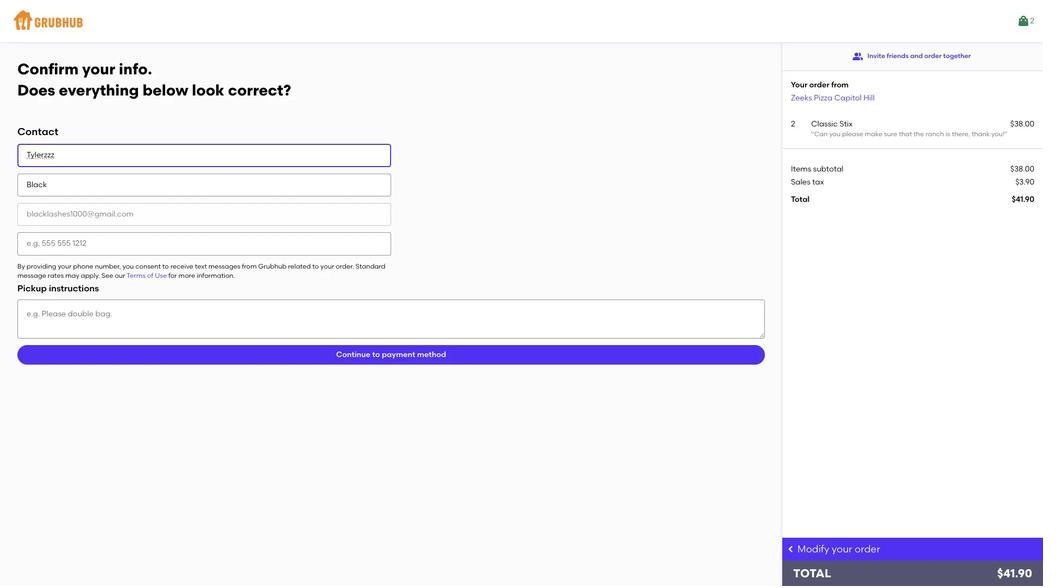 Task type: describe. For each thing, give the bounding box(es) containing it.
sales tax
[[791, 178, 824, 187]]

friends
[[887, 52, 909, 60]]

0 vertical spatial $41.90
[[1012, 195, 1034, 204]]

1 horizontal spatial to
[[312, 263, 319, 270]]

info.
[[119, 60, 152, 78]]

that
[[899, 130, 912, 138]]

may
[[65, 272, 79, 280]]

payment
[[382, 350, 415, 360]]

0 horizontal spatial 2
[[791, 119, 795, 129]]

apply.
[[81, 272, 100, 280]]

Email email field
[[17, 203, 391, 226]]

$3.90
[[1016, 178, 1034, 187]]

your right modify
[[832, 544, 852, 556]]

you inside $38.00 " can you please make sure that the ranch is there, thank you! "
[[829, 130, 841, 138]]

rates
[[48, 272, 64, 280]]

$38.00 for $38.00 " can you please make sure that the ranch is there, thank you! "
[[1010, 119, 1034, 129]]

invite friends and order together
[[868, 52, 971, 60]]

you!
[[992, 130, 1005, 138]]

order inside your order from zeeks pizza capitol hill
[[809, 80, 830, 90]]

1 horizontal spatial order
[[855, 544, 880, 556]]

can
[[814, 130, 828, 138]]

0 vertical spatial total
[[791, 195, 810, 204]]

phone
[[73, 263, 93, 270]]

terms of use for more information.
[[127, 272, 235, 280]]

your up may at the top left
[[58, 263, 72, 270]]

everything
[[59, 81, 139, 99]]

does
[[17, 81, 55, 99]]

standard
[[356, 263, 385, 270]]

information.
[[197, 272, 235, 280]]

sales
[[791, 178, 811, 187]]

order.
[[336, 263, 354, 270]]

confirm your info. does everything below look correct?
[[17, 60, 291, 99]]

capitol
[[834, 93, 862, 102]]

main navigation navigation
[[0, 0, 1043, 42]]

classic stix
[[811, 119, 853, 129]]

sure
[[884, 130, 897, 138]]

modify your order
[[798, 544, 880, 556]]

zeeks pizza capitol hill link
[[791, 93, 875, 102]]

pizza
[[814, 93, 833, 102]]

by providing your phone number, you consent to receive text messages from grubhub related to your order. standard message rates may apply. see our
[[17, 263, 385, 280]]

svg image
[[787, 545, 795, 554]]

Phone telephone field
[[17, 233, 391, 256]]

items
[[791, 164, 811, 174]]

subtotal
[[813, 164, 844, 174]]

your inside confirm your info. does everything below look correct?
[[82, 60, 115, 78]]

the
[[914, 130, 924, 138]]

order inside 'button'
[[924, 52, 942, 60]]

messages
[[208, 263, 240, 270]]

0 horizontal spatial to
[[162, 263, 169, 270]]

by
[[17, 263, 25, 270]]

confirm
[[17, 60, 79, 78]]

consent
[[135, 263, 161, 270]]

receive
[[170, 263, 193, 270]]

and
[[910, 52, 923, 60]]



Task type: vqa. For each thing, say whether or not it's contained in the screenshot.


Task type: locate. For each thing, give the bounding box(es) containing it.
use
[[155, 272, 167, 280]]

text
[[195, 263, 207, 270]]

$38.00 inside $38.00 " can you please make sure that the ranch is there, thank you! "
[[1010, 119, 1034, 129]]

to inside continue to payment method button
[[372, 350, 380, 360]]

2 button
[[1017, 11, 1034, 31]]

1 vertical spatial $38.00
[[1010, 164, 1034, 174]]

there,
[[952, 130, 970, 138]]

total down sales
[[791, 195, 810, 204]]

correct?
[[228, 81, 291, 99]]

your up everything
[[82, 60, 115, 78]]

contact
[[17, 126, 58, 138]]

to right related in the top left of the page
[[312, 263, 319, 270]]

continue
[[336, 350, 370, 360]]

below
[[143, 81, 188, 99]]

from left grubhub
[[242, 263, 257, 270]]

0 horizontal spatial "
[[811, 130, 814, 138]]

0 vertical spatial you
[[829, 130, 841, 138]]

make
[[865, 130, 883, 138]]

1 vertical spatial from
[[242, 263, 257, 270]]

2 vertical spatial order
[[855, 544, 880, 556]]

1 horizontal spatial you
[[829, 130, 841, 138]]

"
[[811, 130, 814, 138], [1005, 130, 1008, 138]]

0 vertical spatial 2
[[1030, 16, 1034, 25]]

1 horizontal spatial from
[[831, 80, 849, 90]]

1 $38.00 from the top
[[1010, 119, 1034, 129]]

your left "order."
[[320, 263, 334, 270]]

grubhub
[[258, 263, 287, 270]]

Pickup instructions text field
[[17, 300, 765, 339]]

terms of use link
[[127, 272, 167, 280]]

Last name text field
[[17, 174, 391, 197]]

1 vertical spatial total
[[793, 567, 831, 581]]

$38.00 " can you please make sure that the ranch is there, thank you! "
[[811, 119, 1034, 138]]

0 vertical spatial $38.00
[[1010, 119, 1034, 129]]

is
[[946, 130, 950, 138]]

stix
[[840, 119, 853, 129]]

modify
[[798, 544, 830, 556]]

hill
[[864, 93, 875, 102]]

terms
[[127, 272, 146, 280]]

zeeks
[[791, 93, 812, 102]]

number,
[[95, 263, 121, 270]]

pickup instructions
[[17, 284, 99, 294]]

invite friends and order together button
[[852, 47, 971, 66]]

order right and
[[924, 52, 942, 60]]

2 inside button
[[1030, 16, 1034, 25]]

providing
[[27, 263, 56, 270]]

you
[[829, 130, 841, 138], [123, 263, 134, 270]]

0 horizontal spatial from
[[242, 263, 257, 270]]

from inside by providing your phone number, you consent to receive text messages from grubhub related to your order. standard message rates may apply. see our
[[242, 263, 257, 270]]

2 " from the left
[[1005, 130, 1008, 138]]

see
[[101, 272, 113, 280]]

$41.90
[[1012, 195, 1034, 204], [997, 567, 1032, 581]]

classic
[[811, 119, 838, 129]]

$38.00 for $38.00
[[1010, 164, 1034, 174]]

1 vertical spatial you
[[123, 263, 134, 270]]

our
[[115, 272, 125, 280]]

" down classic
[[811, 130, 814, 138]]

total down modify
[[793, 567, 831, 581]]

you inside by providing your phone number, you consent to receive text messages from grubhub related to your order. standard message rates may apply. see our
[[123, 263, 134, 270]]

from up zeeks pizza capitol hill link
[[831, 80, 849, 90]]

total
[[791, 195, 810, 204], [793, 567, 831, 581]]

1 vertical spatial order
[[809, 80, 830, 90]]

1 vertical spatial 2
[[791, 119, 795, 129]]

from
[[831, 80, 849, 90], [242, 263, 257, 270]]

First name text field
[[17, 144, 391, 167]]

0 vertical spatial from
[[831, 80, 849, 90]]

your
[[82, 60, 115, 78], [58, 263, 72, 270], [320, 263, 334, 270], [832, 544, 852, 556]]

to up use
[[162, 263, 169, 270]]

2 horizontal spatial order
[[924, 52, 942, 60]]

message
[[17, 272, 46, 280]]

2 $38.00 from the top
[[1010, 164, 1034, 174]]

thank
[[972, 130, 990, 138]]

$38.00
[[1010, 119, 1034, 129], [1010, 164, 1034, 174]]

for
[[168, 272, 177, 280]]

1 vertical spatial $41.90
[[997, 567, 1032, 581]]

together
[[943, 52, 971, 60]]

ranch
[[926, 130, 944, 138]]

of
[[147, 272, 153, 280]]

order right modify
[[855, 544, 880, 556]]

you down classic stix
[[829, 130, 841, 138]]

people icon image
[[852, 51, 863, 62]]

items subtotal
[[791, 164, 844, 174]]

pickup
[[17, 284, 47, 294]]

2
[[1030, 16, 1034, 25], [791, 119, 795, 129]]

continue to payment method
[[336, 350, 446, 360]]

0 vertical spatial order
[[924, 52, 942, 60]]

order
[[924, 52, 942, 60], [809, 80, 830, 90], [855, 544, 880, 556]]

method
[[417, 350, 446, 360]]

invite
[[868, 52, 885, 60]]

from inside your order from zeeks pizza capitol hill
[[831, 80, 849, 90]]

1 " from the left
[[811, 130, 814, 138]]

0 horizontal spatial order
[[809, 80, 830, 90]]

continue to payment method button
[[17, 346, 765, 365]]

more
[[179, 272, 195, 280]]

instructions
[[49, 284, 99, 294]]

1 horizontal spatial "
[[1005, 130, 1008, 138]]

look
[[192, 81, 224, 99]]

tax
[[812, 178, 824, 187]]

order up pizza
[[809, 80, 830, 90]]

" right thank
[[1005, 130, 1008, 138]]

please
[[842, 130, 863, 138]]

related
[[288, 263, 311, 270]]

to
[[162, 263, 169, 270], [312, 263, 319, 270], [372, 350, 380, 360]]

0 horizontal spatial you
[[123, 263, 134, 270]]

2 horizontal spatial to
[[372, 350, 380, 360]]

your order from zeeks pizza capitol hill
[[791, 80, 875, 102]]

1 horizontal spatial 2
[[1030, 16, 1034, 25]]

you up terms on the top
[[123, 263, 134, 270]]

to left payment
[[372, 350, 380, 360]]

your
[[791, 80, 808, 90]]



